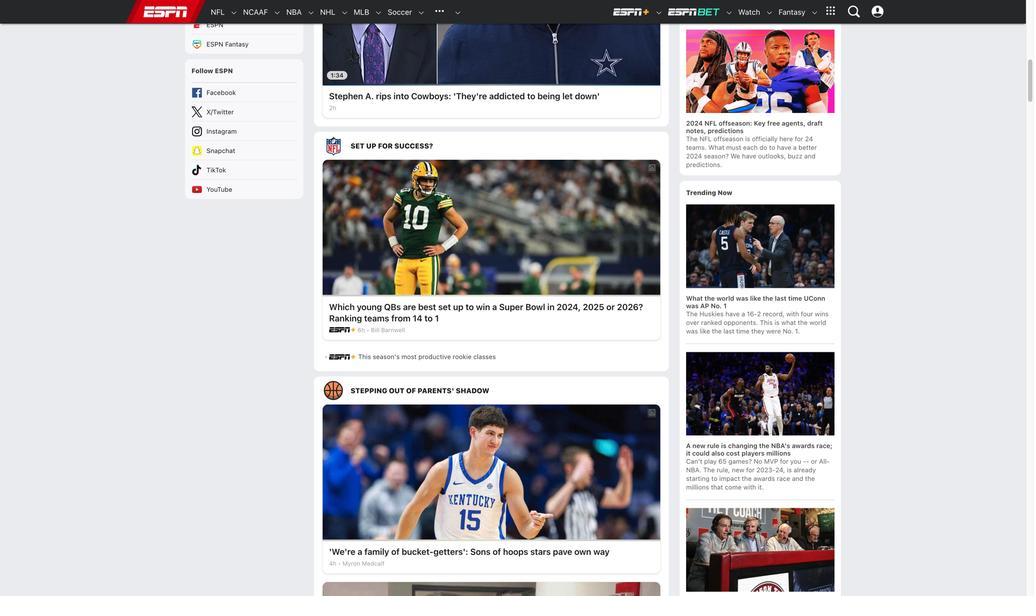 Task type: vqa. For each thing, say whether or not it's contained in the screenshot.
the bottom Fantasy
yes



Task type: locate. For each thing, give the bounding box(es) containing it.
0 vertical spatial have
[[778, 144, 792, 151]]

have up opponents.
[[726, 310, 740, 318]]

to left being
[[527, 91, 536, 101]]

fantasy down espn link
[[225, 40, 249, 48]]

like down ranked
[[700, 327, 710, 335]]

like up 2
[[751, 294, 762, 302]]

0 vertical spatial world
[[717, 294, 735, 302]]

instagram
[[207, 128, 237, 135]]

this down 2
[[760, 319, 773, 326]]

1 horizontal spatial of
[[493, 547, 501, 557]]

cost
[[727, 450, 740, 457]]

0 vertical spatial this
[[760, 319, 773, 326]]

0 vertical spatial new
[[693, 442, 706, 450]]

all-
[[820, 458, 830, 465]]

the
[[687, 135, 698, 143], [687, 310, 698, 318], [704, 466, 715, 474]]

1 vertical spatial new
[[732, 466, 745, 474]]

fantasy right watch
[[779, 8, 806, 16]]

have inside what the world was like the last time uconn was ap no. 1 the huskies have a 16-2 record, with four wins over ranked opponents. this is what the world was like the last time they were no. 1.
[[726, 310, 740, 318]]

with up 'what'
[[787, 310, 800, 318]]

0 vertical spatial fantasy
[[779, 8, 806, 16]]

was
[[736, 294, 749, 302], [687, 302, 699, 310], [687, 327, 698, 335]]

1 vertical spatial or
[[811, 458, 818, 465]]

2024,
[[557, 302, 581, 312]]

world up huskies at the bottom of the page
[[717, 294, 735, 302]]

1 horizontal spatial world
[[810, 319, 827, 326]]

for left 24
[[795, 135, 804, 143]]

1 horizontal spatial 1
[[724, 302, 727, 310]]

0 horizontal spatial of
[[392, 547, 400, 557]]

1 vertical spatial 2024
[[687, 152, 702, 160]]

1 vertical spatial and
[[792, 475, 804, 482]]

6h
[[358, 327, 365, 334]]

0 horizontal spatial last
[[724, 327, 735, 335]]

millions
[[767, 450, 791, 457], [687, 483, 710, 491]]

officially
[[752, 135, 778, 143]]

2024 nfl offseason: key free agents, draft notes, predictions link
[[687, 119, 823, 135]]

1 vertical spatial last
[[724, 327, 735, 335]]

young
[[357, 302, 382, 312]]

for down 'no'
[[747, 466, 755, 474]]

0 horizontal spatial have
[[726, 310, 740, 318]]

mlb link
[[349, 1, 369, 24]]

1 horizontal spatial last
[[775, 294, 787, 302]]

1 vertical spatial nfl
[[705, 119, 717, 127]]

the inside 2024 nfl offseason: key free agents, draft notes, predictions the nfl offseason is officially here for 24 teams. what must each do to have a better 2024 season? we have outlooks, buzz and predictions.
[[687, 135, 698, 143]]

predictions
[[708, 127, 744, 135]]

world down wins at the bottom of page
[[810, 319, 827, 326]]

0 horizontal spatial time
[[737, 327, 750, 335]]

outlooks,
[[759, 152, 786, 160]]

sons
[[471, 547, 491, 557]]

games?
[[729, 458, 752, 465]]

nba link
[[281, 1, 302, 24]]

1 down set
[[435, 313, 439, 323]]

what
[[782, 319, 797, 326]]

2024 down teams.
[[687, 152, 702, 160]]

the up over
[[687, 310, 698, 318]]

1 vertical spatial have
[[742, 152, 757, 160]]

0 horizontal spatial and
[[792, 475, 804, 482]]

down'
[[575, 91, 600, 101]]

0 vertical spatial what
[[709, 144, 725, 151]]

with inside a new rule is changing the nba's awards race; it could also cost players millions can't play 65 games? no mvp for you -- or all- nba. the rule, new for 2023-24, is already starting to impact the awards race and the millions that come with it.
[[744, 483, 757, 491]]

1 horizontal spatial millions
[[767, 450, 791, 457]]

the down four
[[798, 319, 808, 326]]

millions up the mvp in the bottom of the page
[[767, 450, 791, 457]]

soccer link
[[383, 1, 412, 24]]

play
[[705, 458, 717, 465]]

ranked
[[702, 319, 722, 326]]

a up the buzz
[[794, 144, 797, 151]]

1 horizontal spatial or
[[811, 458, 818, 465]]

2 horizontal spatial for
[[795, 135, 804, 143]]

0 vertical spatial 1
[[724, 302, 727, 310]]

0 vertical spatial like
[[751, 294, 762, 302]]

with left it. at the bottom of the page
[[744, 483, 757, 491]]

productive
[[419, 353, 451, 360]]

or inside which young qbs are best set up to win a super bowl in 2024, 2025 or 2026? ranking teams from 14 to 1
[[607, 302, 615, 312]]

0 vertical spatial time
[[789, 294, 803, 302]]

0 vertical spatial millions
[[767, 450, 791, 457]]

is up were on the right bottom
[[775, 319, 780, 326]]

the left nba's
[[760, 442, 770, 450]]

0 vertical spatial or
[[607, 302, 615, 312]]

no. up huskies at the bottom of the page
[[711, 302, 722, 310]]

0 vertical spatial espn
[[207, 21, 223, 29]]

and
[[805, 152, 816, 160], [792, 475, 804, 482]]

time left uconn
[[789, 294, 803, 302]]

for
[[795, 135, 804, 143], [780, 458, 789, 465], [747, 466, 755, 474]]

follow
[[192, 67, 213, 75]]

better
[[799, 144, 817, 151]]

and down already
[[792, 475, 804, 482]]

we
[[731, 152, 741, 160]]

2 - from the left
[[807, 458, 810, 465]]

fantasy inside espn fantasy link
[[225, 40, 249, 48]]

-
[[804, 458, 807, 465], [807, 458, 810, 465]]

rips
[[376, 91, 392, 101]]

nhl link
[[315, 1, 336, 24]]

the down notes,
[[687, 135, 698, 143]]

set
[[351, 142, 365, 150]]

to up outlooks,
[[770, 144, 776, 151]]

or
[[607, 302, 615, 312], [811, 458, 818, 465]]

nba
[[287, 8, 302, 16]]

x/twitter
[[207, 108, 234, 116]]

1 horizontal spatial with
[[787, 310, 800, 318]]

youtube link
[[185, 180, 303, 199]]

espn up follow espn
[[207, 40, 223, 48]]

nfl inside 'link'
[[211, 8, 225, 16]]

1 of from the left
[[392, 547, 400, 557]]

2 vertical spatial for
[[747, 466, 755, 474]]

nfl down notes,
[[700, 135, 712, 143]]

1 up huskies at the bottom of the page
[[724, 302, 727, 310]]

the down ranked
[[712, 327, 722, 335]]

nba's
[[772, 442, 791, 450]]

0 horizontal spatial this
[[358, 353, 371, 360]]

espn up 'espn fantasy'
[[207, 21, 223, 29]]

0 vertical spatial for
[[795, 135, 804, 143]]

what inside 2024 nfl offseason: key free agents, draft notes, predictions the nfl offseason is officially here for 24 teams. what must each do to have a better 2024 season? we have outlooks, buzz and predictions.
[[709, 144, 725, 151]]

ranking
[[329, 313, 362, 323]]

awards down 2023-
[[754, 475, 776, 482]]

the down play in the right bottom of the page
[[704, 466, 715, 474]]

espn right follow at the left top
[[215, 67, 233, 75]]

1 vertical spatial world
[[810, 319, 827, 326]]

0 horizontal spatial or
[[607, 302, 615, 312]]

of right the family
[[392, 547, 400, 557]]

have down each
[[742, 152, 757, 160]]

1 horizontal spatial have
[[742, 152, 757, 160]]

the up huskies at the bottom of the page
[[705, 294, 715, 302]]

2024 up teams.
[[687, 119, 703, 127]]

2 horizontal spatial have
[[778, 144, 792, 151]]

parents'
[[418, 387, 454, 395]]

1 horizontal spatial what
[[709, 144, 725, 151]]

last up "record,"
[[775, 294, 787, 302]]

1 horizontal spatial and
[[805, 152, 816, 160]]

with inside what the world was like the last time uconn was ap no. 1 the huskies have a 16-2 record, with four wins over ranked opponents. this is what the world was like the last time they were no. 1.
[[787, 310, 800, 318]]

to inside 2024 nfl offseason: key free agents, draft notes, predictions the nfl offseason is officially here for 24 teams. what must each do to have a better 2024 season? we have outlooks, buzz and predictions.
[[770, 144, 776, 151]]

own
[[575, 547, 592, 557]]

race;
[[817, 442, 833, 450]]

awards up you on the right bottom
[[792, 442, 815, 450]]

family
[[365, 547, 389, 557]]

like
[[751, 294, 762, 302], [700, 327, 710, 335]]

1 vertical spatial no.
[[783, 327, 794, 335]]

a up myron medcalf
[[358, 547, 363, 557]]

espn for espn
[[207, 21, 223, 29]]

season?
[[704, 152, 729, 160]]

a left 16- at the right bottom
[[742, 310, 746, 318]]

time
[[789, 294, 803, 302], [737, 327, 750, 335]]

of right sons
[[493, 547, 501, 557]]

1 vertical spatial espn
[[207, 40, 223, 48]]

1 vertical spatial millions
[[687, 483, 710, 491]]

1 horizontal spatial fantasy
[[779, 8, 806, 16]]

1 vertical spatial with
[[744, 483, 757, 491]]

is inside 2024 nfl offseason: key free agents, draft notes, predictions the nfl offseason is officially here for 24 teams. what must each do to have a better 2024 season? we have outlooks, buzz and predictions.
[[746, 135, 751, 143]]

0 vertical spatial nfl
[[211, 8, 225, 16]]

up
[[366, 142, 377, 150]]

which young qbs are best set up to win a super bowl in 2024, 2025 or 2026? ranking teams from 14 to 1
[[329, 302, 643, 323]]

a inside 2024 nfl offseason: key free agents, draft notes, predictions the nfl offseason is officially here for 24 teams. what must each do to have a better 2024 season? we have outlooks, buzz and predictions.
[[794, 144, 797, 151]]

1 vertical spatial awards
[[754, 475, 776, 482]]

can't
[[687, 458, 703, 465]]

nfl up 'espn fantasy'
[[211, 8, 225, 16]]

to up 'that'
[[712, 475, 718, 482]]

fantasy inside "fantasy" link
[[779, 8, 806, 16]]

14
[[413, 313, 423, 323]]

0 horizontal spatial fantasy
[[225, 40, 249, 48]]

0 horizontal spatial like
[[700, 327, 710, 335]]

fantasy
[[779, 8, 806, 16], [225, 40, 249, 48]]

0 horizontal spatial for
[[747, 466, 755, 474]]

to inside a new rule is changing the nba's awards race; it could also cost players millions can't play 65 games? no mvp for you -- or all- nba. the rule, new for 2023-24, is already starting to impact the awards race and the millions that come with it.
[[712, 475, 718, 482]]

1 vertical spatial the
[[687, 310, 698, 318]]

1 vertical spatial for
[[780, 458, 789, 465]]

have down here
[[778, 144, 792, 151]]

0 vertical spatial the
[[687, 135, 698, 143]]

1 vertical spatial like
[[700, 327, 710, 335]]

24,
[[776, 466, 786, 474]]

1 vertical spatial what
[[687, 294, 703, 302]]

was down over
[[687, 327, 698, 335]]

nfl up offseason
[[705, 119, 717, 127]]

0 vertical spatial awards
[[792, 442, 815, 450]]

a.
[[365, 91, 374, 101]]

0 horizontal spatial new
[[693, 442, 706, 450]]

being
[[538, 91, 561, 101]]

2 of from the left
[[493, 547, 501, 557]]

2 vertical spatial have
[[726, 310, 740, 318]]

is inside what the world was like the last time uconn was ap no. 1 the huskies have a 16-2 record, with four wins over ranked opponents. this is what the world was like the last time they were no. 1.
[[775, 319, 780, 326]]

what up 'season?' at the top of page
[[709, 144, 725, 151]]

1 vertical spatial 1
[[435, 313, 439, 323]]

do
[[760, 144, 768, 151]]

1 vertical spatial this
[[358, 353, 371, 360]]

1 horizontal spatial this
[[760, 319, 773, 326]]

ncaaf link
[[238, 1, 268, 24]]

addicted
[[489, 91, 525, 101]]

0 horizontal spatial awards
[[754, 475, 776, 482]]

1:34
[[331, 72, 344, 79]]

way
[[594, 547, 610, 557]]

or left all-
[[811, 458, 818, 465]]

0 vertical spatial 2024
[[687, 119, 703, 127]]

for up 24, on the bottom of the page
[[780, 458, 789, 465]]

0 horizontal spatial what
[[687, 294, 703, 302]]

what the world was like the last time uconn was ap no. 1 the huskies have a 16-2 record, with four wins over ranked opponents. this is what the world was like the last time they were no. 1.
[[687, 294, 829, 335]]

last down opponents.
[[724, 327, 735, 335]]

0 horizontal spatial with
[[744, 483, 757, 491]]

1 - from the left
[[804, 458, 807, 465]]

2 vertical spatial the
[[704, 466, 715, 474]]

0 horizontal spatial 1
[[435, 313, 439, 323]]

espn
[[207, 21, 223, 29], [207, 40, 223, 48], [215, 67, 233, 75]]

is up each
[[746, 135, 751, 143]]

0 horizontal spatial no.
[[711, 302, 722, 310]]

1 vertical spatial fantasy
[[225, 40, 249, 48]]

was left ap
[[687, 302, 699, 310]]

or inside a new rule is changing the nba's awards race; it could also cost players millions can't play 65 games? no mvp for you -- or all- nba. the rule, new for 2023-24, is already starting to impact the awards race and the millions that come with it.
[[811, 458, 818, 465]]

race
[[777, 475, 791, 482]]

2026?
[[617, 302, 643, 312]]

0 vertical spatial with
[[787, 310, 800, 318]]

no. down 'what'
[[783, 327, 794, 335]]

1.
[[796, 327, 800, 335]]

and down better
[[805, 152, 816, 160]]

is
[[746, 135, 751, 143], [775, 319, 780, 326], [722, 442, 727, 450], [787, 466, 792, 474]]

tiktok link
[[185, 160, 303, 180]]

have
[[778, 144, 792, 151], [742, 152, 757, 160], [726, 310, 740, 318]]

a right "win" at the bottom
[[493, 302, 497, 312]]

millions down starting
[[687, 483, 710, 491]]

rule
[[708, 442, 720, 450]]

notes,
[[687, 127, 706, 135]]

what up huskies at the bottom of the page
[[687, 294, 703, 302]]

or right 2025
[[607, 302, 615, 312]]

this left 'season's'
[[358, 353, 371, 360]]

a new rule is changing the nba's awards race; it could also cost players millions can't play 65 games? no mvp for you -- or all- nba. the rule, new for 2023-24, is already starting to impact the awards race and the millions that come with it.
[[687, 442, 833, 491]]

it.
[[758, 483, 764, 491]]

time down opponents.
[[737, 327, 750, 335]]

what inside what the world was like the last time uconn was ap no. 1 the huskies have a 16-2 record, with four wins over ranked opponents. this is what the world was like the last time they were no. 1.
[[687, 294, 703, 302]]

0 vertical spatial and
[[805, 152, 816, 160]]

1 horizontal spatial new
[[732, 466, 745, 474]]

new right a
[[693, 442, 706, 450]]

new down 'games?'
[[732, 466, 745, 474]]



Task type: describe. For each thing, give the bounding box(es) containing it.
is right 24, on the bottom of the page
[[787, 466, 792, 474]]

1 2024 from the top
[[687, 119, 703, 127]]

most
[[402, 353, 417, 360]]

to right 14
[[425, 313, 433, 323]]

rookie
[[453, 353, 472, 360]]

could
[[693, 450, 710, 457]]

0 horizontal spatial world
[[717, 294, 735, 302]]

youtube
[[207, 186, 232, 193]]

1 horizontal spatial time
[[789, 294, 803, 302]]

huskies
[[700, 310, 724, 318]]

65
[[719, 458, 727, 465]]

for
[[378, 142, 393, 150]]

24
[[806, 135, 813, 143]]

2
[[758, 310, 761, 318]]

was up 16- at the right bottom
[[736, 294, 749, 302]]

record,
[[763, 310, 785, 318]]

agents,
[[782, 119, 806, 127]]

2025
[[583, 302, 605, 312]]

trending now
[[687, 189, 733, 196]]

offseason
[[714, 135, 744, 143]]

the inside what the world was like the last time uconn was ap no. 1 the huskies have a 16-2 record, with four wins over ranked opponents. this is what the world was like the last time they were no. 1.
[[687, 310, 698, 318]]

that
[[711, 483, 723, 491]]

the up "record,"
[[763, 294, 774, 302]]

pave
[[553, 547, 573, 557]]

mlb
[[354, 8, 369, 16]]

it
[[687, 450, 691, 457]]

stephen a. rips into cowboys: 'they're addicted to being let down' 2h
[[329, 91, 600, 111]]

stepping
[[351, 387, 387, 395]]

what the world was like the last time uconn was ap no. 1 link
[[687, 294, 826, 310]]

of
[[406, 387, 416, 395]]

here
[[780, 135, 793, 143]]

facebook link
[[185, 83, 303, 102]]

x/twitter link
[[185, 102, 303, 122]]

getters':
[[434, 547, 468, 557]]

to right up
[[466, 302, 474, 312]]

the down already
[[806, 475, 815, 482]]

1 horizontal spatial no.
[[783, 327, 794, 335]]

for inside 2024 nfl offseason: key free agents, draft notes, predictions the nfl offseason is officially here for 24 teams. what must each do to have a better 2024 season? we have outlooks, buzz and predictions.
[[795, 135, 804, 143]]

ncaaf
[[243, 8, 268, 16]]

tiktok
[[207, 166, 226, 174]]

1 vertical spatial time
[[737, 327, 750, 335]]

0 vertical spatial last
[[775, 294, 787, 302]]

to inside stephen a. rips into cowboys: 'they're addicted to being let down' 2h
[[527, 91, 536, 101]]

fantasy link
[[774, 1, 806, 24]]

rule,
[[717, 466, 731, 474]]

1 inside what the world was like the last time uconn was ap no. 1 the huskies have a 16-2 record, with four wins over ranked opponents. this is what the world was like the last time they were no. 1.
[[724, 302, 727, 310]]

1 inside which young qbs are best set up to win a super bowl in 2024, 2025 or 2026? ranking teams from 14 to 1
[[435, 313, 439, 323]]

this season's most productive rookie classes link
[[329, 349, 659, 365]]

2 vertical spatial espn
[[215, 67, 233, 75]]

predictions.
[[687, 161, 723, 168]]

1 horizontal spatial for
[[780, 458, 789, 465]]

success?
[[395, 142, 433, 150]]

which
[[329, 302, 355, 312]]

opponents.
[[724, 319, 759, 326]]

up
[[453, 302, 464, 312]]

teams
[[364, 313, 389, 323]]

barnwell
[[381, 327, 405, 334]]

watch link
[[733, 1, 761, 24]]

over
[[687, 319, 700, 326]]

2h
[[329, 104, 336, 111]]

2 2024 from the top
[[687, 152, 702, 160]]

bill barnwell
[[371, 327, 405, 334]]

players
[[742, 450, 765, 457]]

qbs
[[384, 302, 401, 312]]

1 horizontal spatial awards
[[792, 442, 815, 450]]

trending
[[687, 189, 717, 196]]

classes
[[474, 353, 496, 360]]

in
[[548, 302, 555, 312]]

were
[[767, 327, 781, 335]]

'they're
[[454, 91, 487, 101]]

is right rule
[[722, 442, 727, 450]]

snapchat
[[207, 147, 235, 154]]

'we're
[[329, 547, 356, 557]]

a inside which young qbs are best set up to win a super bowl in 2024, 2025 or 2026? ranking teams from 14 to 1
[[493, 302, 497, 312]]

impact
[[720, 475, 740, 482]]

espn link
[[185, 15, 303, 34]]

a inside what the world was like the last time uconn was ap no. 1 the huskies have a 16-2 record, with four wins over ranked opponents. this is what the world was like the last time they were no. 1.
[[742, 310, 746, 318]]

mvp
[[765, 458, 779, 465]]

teams.
[[687, 144, 707, 151]]

draft
[[808, 119, 823, 127]]

the right the impact
[[742, 475, 752, 482]]

stars
[[531, 547, 551, 557]]

let
[[563, 91, 573, 101]]

shadow
[[456, 387, 490, 395]]

instagram link
[[185, 122, 303, 141]]

stepping out of parents' shadow
[[351, 387, 490, 395]]

espn for espn fantasy
[[207, 40, 223, 48]]

come
[[725, 483, 742, 491]]

buzz
[[788, 152, 803, 160]]

they
[[752, 327, 765, 335]]

4h
[[329, 560, 337, 567]]

now
[[718, 189, 733, 196]]

this inside what the world was like the last time uconn was ap no. 1 the huskies have a 16-2 record, with four wins over ranked opponents. this is what the world was like the last time they were no. 1.
[[760, 319, 773, 326]]

follow espn
[[192, 67, 233, 75]]

0 vertical spatial no.
[[711, 302, 722, 310]]

starting
[[687, 475, 710, 482]]

set up for success?
[[351, 142, 433, 150]]

2 vertical spatial nfl
[[700, 135, 712, 143]]

1 horizontal spatial like
[[751, 294, 762, 302]]

soccer
[[388, 8, 412, 16]]

and inside a new rule is changing the nba's awards race; it could also cost players millions can't play 65 games? no mvp for you -- or all- nba. the rule, new for 2023-24, is already starting to impact the awards race and the millions that come with it.
[[792, 475, 804, 482]]

0 horizontal spatial millions
[[687, 483, 710, 491]]

the inside a new rule is changing the nba's awards race; it could also cost players millions can't play 65 games? no mvp for you -- or all- nba. the rule, new for 2023-24, is already starting to impact the awards race and the millions that come with it.
[[704, 466, 715, 474]]

cowboys:
[[411, 91, 451, 101]]

bill
[[371, 327, 380, 334]]

best
[[418, 302, 436, 312]]

bucket-
[[402, 547, 434, 557]]

16-
[[747, 310, 758, 318]]

and inside 2024 nfl offseason: key free agents, draft notes, predictions the nfl offseason is officially here for 24 teams. what must each do to have a better 2024 season? we have outlooks, buzz and predictions.
[[805, 152, 816, 160]]

super
[[499, 302, 524, 312]]



